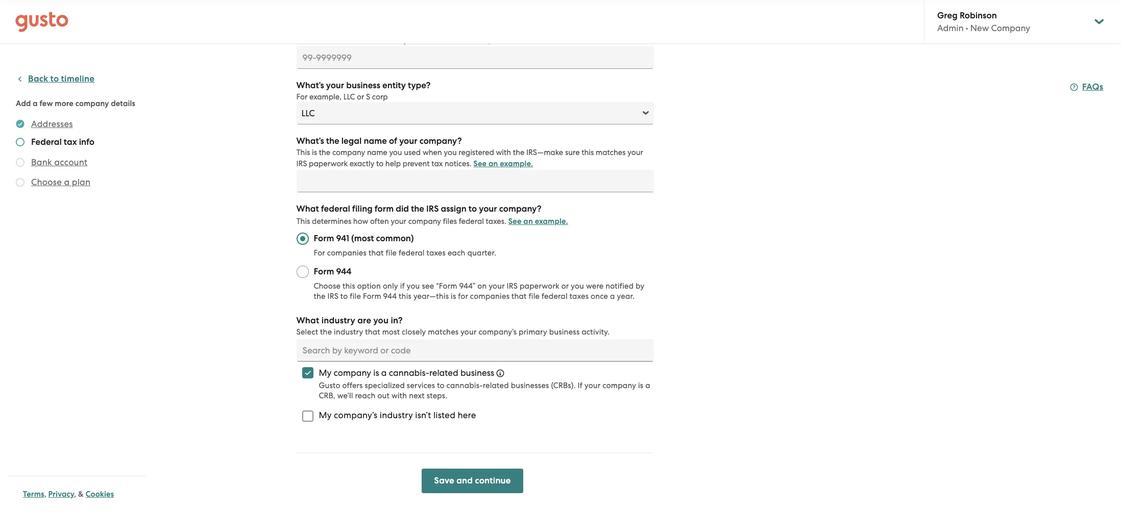 Task type: vqa. For each thing, say whether or not it's contained in the screenshot.
Webex
no



Task type: describe. For each thing, give the bounding box(es) containing it.
&
[[78, 490, 84, 499]]

What's the legal name of your company? text field
[[296, 170, 654, 192]]

your inside "what industry are you in? select the industry that most closely matches your company's primary business activity."
[[461, 328, 477, 337]]

option
[[357, 282, 381, 291]]

see an example. for registered
[[473, 159, 533, 168]]

files
[[443, 217, 457, 226]]

with inside the gusto offers specialized services to cannabis-related businesses (crbs). if your company is a crb, we'll reach out with next steps.
[[392, 392, 407, 401]]

type?
[[408, 80, 431, 91]]

most
[[382, 328, 400, 337]]

federal up the 'determines' at the top of the page
[[321, 204, 350, 214]]

specialized
[[365, 381, 405, 391]]

or inside "what's your business entity type? for example, llc or s corp"
[[357, 92, 364, 102]]

is inside this is your unique employer identification number (ein) that was assigned to your company by the irs. do not use a social security number.
[[312, 25, 317, 34]]

of
[[389, 136, 397, 147]]

2 horizontal spatial file
[[529, 292, 540, 301]]

entity
[[382, 80, 406, 91]]

number
[[446, 25, 475, 34]]

0 horizontal spatial this
[[343, 282, 355, 291]]

steps.
[[427, 392, 447, 401]]

save and continue
[[434, 476, 511, 487]]

matches inside "what industry are you in? select the industry that most closely matches your company's primary business activity."
[[428, 328, 459, 337]]

help
[[385, 159, 401, 168]]

terms
[[23, 490, 44, 499]]

example,
[[309, 92, 342, 102]]

closely
[[402, 328, 426, 337]]

company inside this is the company name you used when you registered with the irs—make sure this matches your irs paperwork exactly to help prevent tax notices.
[[332, 148, 365, 157]]

you up notices.
[[444, 148, 457, 157]]

not
[[323, 36, 334, 45]]

account
[[54, 157, 87, 167]]

crb,
[[319, 392, 335, 401]]

form 941 (most common) for companies that file federal taxes each quarter.
[[314, 233, 496, 258]]

related inside the gusto offers specialized services to cannabis-related businesses (crbs). if your company is a crb, we'll reach out with next steps.
[[483, 381, 509, 391]]

did
[[396, 204, 409, 214]]

1 vertical spatial 944
[[383, 292, 397, 301]]

company? inside what federal filing form did the irs assign to your company? this determines how often your company files federal taxes. see an example.
[[499, 204, 541, 214]]

irs—make
[[526, 148, 563, 157]]

your inside "what's your business entity type? for example, llc or s corp"
[[326, 80, 344, 91]]

businesses
[[511, 381, 549, 391]]

legal
[[341, 136, 362, 147]]

on
[[478, 282, 487, 291]]

2 vertical spatial industry
[[380, 411, 413, 421]]

form for form 941 (most common)
[[314, 233, 334, 244]]

companies inside form 944 choose this option only if you see "form 944" on your irs paperwork or you were notified by the irs to file form 944 this year—this is for companies that file federal taxes once a year.
[[470, 292, 510, 301]]

to inside what federal filing form did the irs assign to your company? this determines how often your company files federal taxes. see an example.
[[469, 204, 477, 214]]

(most
[[351, 233, 374, 244]]

1 , from the left
[[44, 490, 46, 499]]

business inside "what industry are you in? select the industry that most closely matches your company's primary business activity."
[[549, 328, 580, 337]]

isn't
[[415, 411, 431, 421]]

is inside the gusto offers specialized services to cannabis-related businesses (crbs). if your company is a crb, we'll reach out with next steps.
[[638, 381, 643, 391]]

example. inside what federal filing form did the irs assign to your company? this determines how often your company files federal taxes. see an example.
[[535, 217, 568, 226]]

"form
[[436, 282, 457, 291]]

that inside form 944 choose this option only if you see "form 944" on your irs paperwork or you were notified by the irs to file form 944 this year—this is for companies that file federal taxes once a year.
[[512, 292, 527, 301]]

check image
[[16, 178, 25, 187]]

see inside what federal filing form did the irs assign to your company? this determines how often your company files federal taxes. see an example.
[[508, 217, 522, 226]]

federal tax info
[[31, 137, 94, 148]]

by inside form 944 choose this option only if you see "form 944" on your irs paperwork or you were notified by the irs to file form 944 this year—this is for companies that file federal taxes once a year.
[[636, 282, 644, 291]]

what for what industry are you in?
[[296, 316, 319, 326]]

only
[[383, 282, 398, 291]]

your inside the gusto offers specialized services to cannabis-related businesses (crbs). if your company is a crb, we'll reach out with next steps.
[[585, 381, 601, 391]]

exactly
[[350, 159, 374, 168]]

0 vertical spatial related
[[429, 368, 458, 378]]

1 check image from the top
[[16, 138, 25, 147]]

to inside the gusto offers specialized services to cannabis-related businesses (crbs). if your company is a crb, we'll reach out with next steps.
[[437, 381, 445, 391]]

this is your unique employer identification number (ein) that was assigned to your company by the irs. do not use a social security number.
[[296, 25, 645, 45]]

by inside this is your unique employer identification number (ein) that was assigned to your company by the irs. do not use a social security number.
[[623, 25, 631, 34]]

each
[[448, 249, 465, 258]]

you right if
[[407, 282, 420, 291]]

tax inside list
[[64, 137, 77, 148]]

filing
[[352, 204, 373, 214]]

continue
[[475, 476, 511, 487]]

services
[[407, 381, 435, 391]]

more
[[55, 99, 74, 108]]

add
[[16, 99, 31, 108]]

paperwork inside form 944 choose this option only if you see "form 944" on your irs paperwork or you were notified by the irs to file form 944 this year—this is for companies that file federal taxes once a year.
[[520, 282, 559, 291]]

(ein)
[[477, 25, 494, 34]]

matches inside this is the company name you used when you registered with the irs—make sure this matches your irs paperwork exactly to help prevent tax notices.
[[596, 148, 626, 157]]

0 vertical spatial cannabis-
[[389, 368, 429, 378]]

2 vertical spatial this
[[399, 292, 411, 301]]

reach
[[355, 392, 376, 401]]

new
[[970, 23, 989, 33]]

were
[[586, 282, 604, 291]]

business inside "what's your business entity type? for example, llc or s corp"
[[346, 80, 380, 91]]

federal inside form 941 (most common) for companies that file federal taxes each quarter.
[[399, 249, 425, 258]]

s
[[366, 92, 370, 102]]

is inside this is the company name you used when you registered with the irs—make sure this matches your irs paperwork exactly to help prevent tax notices.
[[312, 148, 317, 157]]

companies inside form 941 (most common) for companies that file federal taxes each quarter.
[[327, 249, 367, 258]]

irs.
[[296, 36, 309, 45]]

greg
[[937, 10, 958, 21]]

944"
[[459, 282, 476, 291]]

taxes.
[[486, 217, 506, 226]]

next
[[409, 392, 425, 401]]

determines
[[312, 217, 351, 226]]

you inside "what industry are you in? select the industry that most closely matches your company's primary business activity."
[[373, 316, 389, 326]]

circle check image
[[16, 118, 25, 130]]

see an example. button for what federal filing form did the irs assign to your company?
[[508, 215, 568, 228]]

cookies
[[86, 490, 114, 499]]

form for form 944
[[314, 266, 334, 277]]

see for number.
[[442, 36, 455, 45]]

the inside "what industry are you in? select the industry that most closely matches your company's primary business activity."
[[320, 328, 332, 337]]

gusto
[[319, 381, 340, 391]]

My company's industry isn't listed here checkbox
[[296, 405, 319, 428]]

0 vertical spatial name
[[364, 136, 387, 147]]

taxes inside form 941 (most common) for companies that file federal taxes each quarter.
[[427, 249, 446, 258]]

select
[[296, 328, 318, 337]]

form
[[375, 204, 394, 214]]

listed
[[433, 411, 455, 421]]

cookies button
[[86, 489, 114, 501]]

back to timeline
[[28, 74, 94, 84]]

activity.
[[582, 328, 610, 337]]

year—this
[[413, 292, 449, 301]]

for inside form 941 (most common) for companies that file federal taxes each quarter.
[[314, 249, 325, 258]]

what's the legal name of your company?
[[296, 136, 462, 147]]

example. for was
[[469, 36, 502, 45]]

federal inside form 944 choose this option only if you see "form 944" on your irs paperwork or you were notified by the irs to file form 944 this year—this is for companies that file federal taxes once a year.
[[542, 292, 568, 301]]

your inside this is the company name you used when you registered with the irs—make sure this matches your irs paperwork exactly to help prevent tax notices.
[[628, 148, 643, 157]]

your inside form 944 choose this option only if you see "form 944" on your irs paperwork or you were notified by the irs to file form 944 this year—this is for companies that file federal taxes once a year.
[[489, 282, 505, 291]]

that inside form 941 (most common) for companies that file federal taxes each quarter.
[[369, 249, 384, 258]]

terms link
[[23, 490, 44, 499]]

back
[[28, 74, 48, 84]]

choose a plan
[[31, 177, 90, 187]]

federal tax info list
[[16, 118, 141, 190]]

what industry are you in? select the industry that most closely matches your company's primary business activity.
[[296, 316, 610, 337]]

•
[[966, 23, 968, 33]]

what's for what's your business entity type? for example, llc or s corp
[[296, 80, 324, 91]]

with inside this is the company name you used when you registered with the irs—make sure this matches your irs paperwork exactly to help prevent tax notices.
[[496, 148, 511, 157]]

this for this is the company name you used when you registered with the irs—make sure this matches your irs paperwork exactly to help prevent tax notices.
[[296, 148, 310, 157]]

often
[[370, 217, 389, 226]]

that inside this is your unique employer identification number (ein) that was assigned to your company by the irs. do not use a social security number.
[[496, 25, 510, 34]]

social
[[357, 36, 378, 45]]

you up help
[[389, 148, 402, 157]]

2 vertical spatial business
[[460, 368, 494, 378]]

common)
[[376, 233, 414, 244]]

for
[[458, 292, 468, 301]]

offers
[[342, 381, 363, 391]]

bank account
[[31, 157, 87, 167]]

for inside "what's your business entity type? for example, llc or s corp"
[[296, 92, 308, 102]]

we'll
[[337, 392, 353, 401]]

my for my company's industry isn't listed here
[[319, 411, 332, 421]]

greg robinson admin • new company
[[937, 10, 1030, 33]]



Task type: locate. For each thing, give the bounding box(es) containing it.
faqs
[[1082, 82, 1103, 92]]

paperwork inside this is the company name you used when you registered with the irs—make sure this matches your irs paperwork exactly to help prevent tax notices.
[[309, 159, 348, 168]]

when
[[423, 148, 442, 157]]

944
[[336, 266, 352, 277], [383, 292, 397, 301]]

1 vertical spatial with
[[392, 392, 407, 401]]

and
[[456, 476, 473, 487]]

tax left info
[[64, 137, 77, 148]]

business up s
[[346, 80, 380, 91]]

944 down 941
[[336, 266, 352, 277]]

0 vertical spatial tax
[[64, 137, 77, 148]]

2 vertical spatial form
[[363, 292, 381, 301]]

that up primary
[[512, 292, 527, 301]]

related left businesses
[[483, 381, 509, 391]]

this is the company name you used when you registered with the irs—make sure this matches your irs paperwork exactly to help prevent tax notices.
[[296, 148, 643, 168]]

an right taxes.
[[523, 217, 533, 226]]

2 what from the top
[[296, 316, 319, 326]]

a inside the gusto offers specialized services to cannabis-related businesses (crbs). if your company is a crb, we'll reach out with next steps.
[[645, 381, 650, 391]]

0 horizontal spatial tax
[[64, 137, 77, 148]]

choose a plan button
[[31, 176, 90, 188]]

see an example. down number
[[442, 36, 502, 45]]

federal down common)
[[399, 249, 425, 258]]

1 vertical spatial tax
[[431, 159, 443, 168]]

related
[[429, 368, 458, 378], [483, 381, 509, 391]]

0 vertical spatial matches
[[596, 148, 626, 157]]

company? up when
[[419, 136, 462, 147]]

company's up the what industry are you in? field
[[479, 328, 517, 337]]

1 vertical spatial see an example.
[[473, 159, 533, 168]]

privacy
[[48, 490, 74, 499]]

company's down reach
[[334, 411, 377, 421]]

0 horizontal spatial cannabis-
[[389, 368, 429, 378]]

see an example. button
[[442, 34, 502, 46], [473, 158, 533, 170], [508, 215, 568, 228]]

file down common)
[[386, 249, 397, 258]]

or inside form 944 choose this option only if you see "form 944" on your irs paperwork or you were notified by the irs to file form 944 this year—this is for companies that file federal taxes once a year.
[[561, 282, 569, 291]]

2 horizontal spatial see
[[508, 217, 522, 226]]

see for tax
[[473, 159, 487, 168]]

see an example.
[[442, 36, 502, 45], [473, 159, 533, 168]]

0 vertical spatial by
[[623, 25, 631, 34]]

What industry are you in? field
[[296, 339, 654, 362]]

0 horizontal spatial 944
[[336, 266, 352, 277]]

0 horizontal spatial company?
[[419, 136, 462, 147]]

0 vertical spatial this
[[296, 25, 310, 34]]

few
[[40, 99, 53, 108]]

0 vertical spatial business
[[346, 80, 380, 91]]

timeline
[[61, 74, 94, 84]]

to inside button
[[50, 74, 59, 84]]

taxes down 'were' on the bottom right
[[570, 292, 589, 301]]

was
[[512, 25, 526, 34]]

how
[[353, 217, 368, 226]]

notified
[[606, 282, 634, 291]]

0 vertical spatial or
[[357, 92, 364, 102]]

to
[[562, 25, 569, 34], [50, 74, 59, 84], [376, 159, 383, 168], [469, 204, 477, 214], [340, 292, 348, 301], [437, 381, 445, 391]]

what up the "select" at the left
[[296, 316, 319, 326]]

see an example. button down registered
[[473, 158, 533, 170]]

company inside this is your unique employer identification number (ein) that was assigned to your company by the irs. do not use a social security number.
[[588, 25, 621, 34]]

what's up the "example," at the top left of page
[[296, 80, 324, 91]]

0 vertical spatial with
[[496, 148, 511, 157]]

0 vertical spatial company's
[[479, 328, 517, 337]]

944 down only
[[383, 292, 397, 301]]

see an example. down registered
[[473, 159, 533, 168]]

corp
[[372, 92, 388, 102]]

bank
[[31, 157, 52, 167]]

, left &
[[74, 490, 76, 499]]

with right registered
[[496, 148, 511, 157]]

for down the 'determines' at the top of the page
[[314, 249, 325, 258]]

federal
[[31, 137, 62, 148]]

None checkbox
[[296, 362, 319, 384]]

this down if
[[399, 292, 411, 301]]

form 944 choose this option only if you see "form 944" on your irs paperwork or you were notified by the irs to file form 944 this year—this is for companies that file federal taxes once a year.
[[314, 266, 644, 301]]

info
[[79, 137, 94, 148]]

2 horizontal spatial this
[[582, 148, 594, 157]]

to inside form 944 choose this option only if you see "form 944" on your irs paperwork or you were notified by the irs to file form 944 this year—this is for companies that file federal taxes once a year.
[[340, 292, 348, 301]]

quarter.
[[467, 249, 496, 258]]

form inside form 941 (most common) for companies that file federal taxes each quarter.
[[314, 233, 334, 244]]

irs inside what federal filing form did the irs assign to your company? this determines how often your company files federal taxes. see an example.
[[426, 204, 439, 214]]

check image
[[16, 138, 25, 147], [16, 158, 25, 167]]

, left privacy link on the bottom left of the page
[[44, 490, 46, 499]]

add a few more company details
[[16, 99, 135, 108]]

see an example. button down number
[[442, 34, 502, 46]]

this inside this is the company name you used when you registered with the irs—make sure this matches your irs paperwork exactly to help prevent tax notices.
[[582, 148, 594, 157]]

file down option
[[350, 292, 361, 301]]

taxes left each
[[427, 249, 446, 258]]

0 horizontal spatial company's
[[334, 411, 377, 421]]

example.
[[469, 36, 502, 45], [500, 159, 533, 168], [535, 217, 568, 226]]

company
[[588, 25, 621, 34], [75, 99, 109, 108], [332, 148, 365, 157], [408, 217, 441, 226], [334, 368, 371, 378], [603, 381, 636, 391]]

1 my from the top
[[319, 368, 331, 378]]

tax inside this is the company name you used when you registered with the irs—make sure this matches your irs paperwork exactly to help prevent tax notices.
[[431, 159, 443, 168]]

0 horizontal spatial or
[[357, 92, 364, 102]]

my down crb,
[[319, 411, 332, 421]]

1 horizontal spatial an
[[489, 159, 498, 168]]

0 vertical spatial form
[[314, 233, 334, 244]]

use
[[336, 36, 348, 45]]

see
[[422, 282, 434, 291]]

taxes inside form 944 choose this option only if you see "form 944" on your irs paperwork or you were notified by the irs to file form 944 this year—this is for companies that file federal taxes once a year.
[[570, 292, 589, 301]]

that left was
[[496, 25, 510, 34]]

0 horizontal spatial business
[[346, 80, 380, 91]]

the inside what federal filing form did the irs assign to your company? this determines how often your company files federal taxes. see an example.
[[411, 204, 424, 214]]

0 horizontal spatial an
[[457, 36, 467, 45]]

the inside this is your unique employer identification number (ein) that was assigned to your company by the irs. do not use a social security number.
[[633, 25, 645, 34]]

2 this from the top
[[296, 148, 310, 157]]

see down registered
[[473, 159, 487, 168]]

companies down on
[[470, 292, 510, 301]]

this right sure
[[582, 148, 594, 157]]

1 vertical spatial choose
[[314, 282, 341, 291]]

0 vertical spatial 944
[[336, 266, 352, 277]]

name left of at the left of page
[[364, 136, 387, 147]]

None radio
[[296, 266, 309, 278]]

1 vertical spatial or
[[561, 282, 569, 291]]

terms , privacy , & cookies
[[23, 490, 114, 499]]

you left 'were' on the bottom right
[[571, 282, 584, 291]]

employer
[[363, 25, 395, 34]]

2 what's from the top
[[296, 136, 324, 147]]

by
[[623, 25, 631, 34], [636, 282, 644, 291]]

the inside form 944 choose this option only if you see "form 944" on your irs paperwork or you were notified by the irs to file form 944 this year—this is for companies that file federal taxes once a year.
[[314, 292, 326, 301]]

here
[[458, 411, 476, 421]]

2 vertical spatial example.
[[535, 217, 568, 226]]

irs
[[296, 159, 307, 168], [426, 204, 439, 214], [507, 282, 518, 291], [328, 292, 338, 301]]

assign
[[441, 204, 467, 214]]

for left the "example," at the top left of page
[[296, 92, 308, 102]]

an down registered
[[489, 159, 498, 168]]

number.
[[410, 36, 440, 45]]

1 vertical spatial see an example. button
[[473, 158, 533, 170]]

what up the 'determines' at the top of the page
[[296, 204, 319, 214]]

1 vertical spatial matches
[[428, 328, 459, 337]]

tax down when
[[431, 159, 443, 168]]

this left option
[[343, 282, 355, 291]]

company inside the gusto offers specialized services to cannabis-related businesses (crbs). if your company is a crb, we'll reach out with next steps.
[[603, 381, 636, 391]]

1 vertical spatial my
[[319, 411, 332, 421]]

a inside choose a plan button
[[64, 177, 70, 187]]

1 horizontal spatial or
[[561, 282, 569, 291]]

save
[[434, 476, 454, 487]]

example. for registered
[[500, 159, 533, 168]]

in?
[[391, 316, 403, 326]]

0 vertical spatial industry
[[321, 316, 355, 326]]

see an example. button for what's the legal name of your company?
[[473, 158, 533, 170]]

you up the "most" on the bottom left
[[373, 316, 389, 326]]

company's
[[479, 328, 517, 337], [334, 411, 377, 421]]

home image
[[15, 11, 68, 32]]

1 horizontal spatial tax
[[431, 159, 443, 168]]

1 vertical spatial business
[[549, 328, 580, 337]]

0 vertical spatial what
[[296, 204, 319, 214]]

1 vertical spatial an
[[489, 159, 498, 168]]

do
[[311, 36, 321, 45]]

what's for what's the legal name of your company?
[[296, 136, 324, 147]]

irs inside this is the company name you used when you registered with the irs—make sure this matches your irs paperwork exactly to help prevent tax notices.
[[296, 159, 307, 168]]

1 horizontal spatial this
[[399, 292, 411, 301]]

related up steps.
[[429, 368, 458, 378]]

1 horizontal spatial see
[[473, 159, 487, 168]]

addresses
[[31, 119, 73, 129]]

1 horizontal spatial taxes
[[570, 292, 589, 301]]

industry
[[321, 316, 355, 326], [334, 328, 363, 337], [380, 411, 413, 421]]

file inside form 941 (most common) for companies that file federal taxes each quarter.
[[386, 249, 397, 258]]

1 horizontal spatial related
[[483, 381, 509, 391]]

cannabis- up steps.
[[446, 381, 483, 391]]

my
[[319, 368, 331, 378], [319, 411, 332, 421]]

unique
[[336, 25, 361, 34]]

or left 'were' on the bottom right
[[561, 282, 569, 291]]

see an example. button right taxes.
[[508, 215, 568, 228]]

1 horizontal spatial paperwork
[[520, 282, 559, 291]]

industry down out
[[380, 411, 413, 421]]

0 vertical spatial see an example. button
[[442, 34, 502, 46]]

1 vertical spatial what's
[[296, 136, 324, 147]]

choose inside button
[[31, 177, 62, 187]]

2 check image from the top
[[16, 158, 25, 167]]

0 horizontal spatial taxes
[[427, 249, 446, 258]]

what inside what federal filing form did the irs assign to your company? this determines how often your company files federal taxes. see an example.
[[296, 204, 319, 214]]

choose left option
[[314, 282, 341, 291]]

to inside this is the company name you used when you registered with the irs—make sure this matches your irs paperwork exactly to help prevent tax notices.
[[376, 159, 383, 168]]

an for you
[[489, 159, 498, 168]]

What's your Federal EIN? text field
[[296, 46, 654, 69]]

0 horizontal spatial companies
[[327, 249, 367, 258]]

1 horizontal spatial company?
[[499, 204, 541, 214]]

1 vertical spatial form
[[314, 266, 334, 277]]

0 vertical spatial see
[[442, 36, 455, 45]]

0 horizontal spatial related
[[429, 368, 458, 378]]

paperwork
[[309, 159, 348, 168], [520, 282, 559, 291]]

choose
[[31, 177, 62, 187], [314, 282, 341, 291]]

matches right sure
[[596, 148, 626, 157]]

out
[[377, 392, 390, 401]]

companies down 941
[[327, 249, 367, 258]]

0 vertical spatial choose
[[31, 177, 62, 187]]

None radio
[[296, 233, 309, 245]]

0 horizontal spatial file
[[350, 292, 361, 301]]

that down (most
[[369, 249, 384, 258]]

cannabis-
[[389, 368, 429, 378], [446, 381, 483, 391]]

0 vertical spatial for
[[296, 92, 308, 102]]

what's left legal
[[296, 136, 324, 147]]

see right taxes.
[[508, 217, 522, 226]]

that down are
[[365, 328, 380, 337]]

1 vertical spatial this
[[343, 282, 355, 291]]

my company is a cannabis-related business
[[319, 368, 494, 378]]

name inside this is the company name you used when you registered with the irs—make sure this matches your irs paperwork exactly to help prevent tax notices.
[[367, 148, 387, 157]]

0 vertical spatial example.
[[469, 36, 502, 45]]

941
[[336, 233, 349, 244]]

assigned
[[528, 25, 560, 34]]

business up the gusto offers specialized services to cannabis-related businesses (crbs). if your company is a crb, we'll reach out with next steps.
[[460, 368, 494, 378]]

0 vertical spatial check image
[[16, 138, 25, 147]]

0 horizontal spatial paperwork
[[309, 159, 348, 168]]

1 horizontal spatial with
[[496, 148, 511, 157]]

0 vertical spatial my
[[319, 368, 331, 378]]

2 vertical spatial an
[[523, 217, 533, 226]]

form
[[314, 233, 334, 244], [314, 266, 334, 277], [363, 292, 381, 301]]

1 vertical spatial related
[[483, 381, 509, 391]]

cannabis- up the services
[[389, 368, 429, 378]]

cannabis- inside the gusto offers specialized services to cannabis-related businesses (crbs). if your company is a crb, we'll reach out with next steps.
[[446, 381, 483, 391]]

a inside this is your unique employer identification number (ein) that was assigned to your company by the irs. do not use a social security number.
[[350, 36, 355, 45]]

1 vertical spatial this
[[296, 148, 310, 157]]

once
[[591, 292, 608, 301]]

1 what from the top
[[296, 204, 319, 214]]

see an example. for was
[[442, 36, 502, 45]]

federal
[[321, 204, 350, 214], [459, 217, 484, 226], [399, 249, 425, 258], [542, 292, 568, 301]]

federal up primary
[[542, 292, 568, 301]]

matches
[[596, 148, 626, 157], [428, 328, 459, 337]]

1 vertical spatial cannabis-
[[446, 381, 483, 391]]

1 horizontal spatial company's
[[479, 328, 517, 337]]

file up primary
[[529, 292, 540, 301]]

0 horizontal spatial see
[[442, 36, 455, 45]]

see down number
[[442, 36, 455, 45]]

industry left are
[[321, 316, 355, 326]]

gusto offers specialized services to cannabis-related businesses (crbs). if your company is a crb, we'll reach out with next steps.
[[319, 381, 650, 401]]

what federal filing form did the irs assign to your company? this determines how often your company files federal taxes. see an example.
[[296, 204, 568, 226]]

this inside this is your unique employer identification number (ein) that was assigned to your company by the irs. do not use a social security number.
[[296, 25, 310, 34]]

2 my from the top
[[319, 411, 332, 421]]

if
[[578, 381, 583, 391]]

1 vertical spatial example.
[[500, 159, 533, 168]]

what
[[296, 204, 319, 214], [296, 316, 319, 326]]

an inside what federal filing form did the irs assign to your company? this determines how often your company files federal taxes. see an example.
[[523, 217, 533, 226]]

1 vertical spatial for
[[314, 249, 325, 258]]

is inside form 944 choose this option only if you see "form 944" on your irs paperwork or you were notified by the irs to file form 944 this year—this is for companies that file federal taxes once a year.
[[451, 292, 456, 301]]

my up gusto
[[319, 368, 331, 378]]

used
[[404, 148, 421, 157]]

privacy link
[[48, 490, 74, 499]]

1 horizontal spatial file
[[386, 249, 397, 258]]

check image up check image
[[16, 158, 25, 167]]

admin
[[937, 23, 964, 33]]

0 horizontal spatial for
[[296, 92, 308, 102]]

name down what's the legal name of your company?
[[367, 148, 387, 157]]

1 vertical spatial company?
[[499, 204, 541, 214]]

3 this from the top
[[296, 217, 310, 226]]

file
[[386, 249, 397, 258], [350, 292, 361, 301], [529, 292, 540, 301]]

1 this from the top
[[296, 25, 310, 34]]

federal right files
[[459, 217, 484, 226]]

0 vertical spatial companies
[[327, 249, 367, 258]]

1 horizontal spatial for
[[314, 249, 325, 258]]

company's inside "what industry are you in? select the industry that most closely matches your company's primary business activity."
[[479, 328, 517, 337]]

a inside form 944 choose this option only if you see "form 944" on your irs paperwork or you were notified by the irs to file form 944 this year—this is for companies that file federal taxes once a year.
[[610, 292, 615, 301]]

security
[[380, 36, 408, 45]]

bank account button
[[31, 156, 87, 168]]

company
[[991, 23, 1030, 33]]

this
[[582, 148, 594, 157], [343, 282, 355, 291], [399, 292, 411, 301]]

with right out
[[392, 392, 407, 401]]

faqs button
[[1070, 81, 1103, 93]]

0 horizontal spatial by
[[623, 25, 631, 34]]

2 vertical spatial this
[[296, 217, 310, 226]]

1 vertical spatial industry
[[334, 328, 363, 337]]

that inside "what industry are you in? select the industry that most closely matches your company's primary business activity."
[[365, 328, 380, 337]]

my for my company is a cannabis-related business
[[319, 368, 331, 378]]

this inside what federal filing form did the irs assign to your company? this determines how often your company files federal taxes. see an example.
[[296, 217, 310, 226]]

0 horizontal spatial choose
[[31, 177, 62, 187]]

an for that
[[457, 36, 467, 45]]

save and continue button
[[422, 469, 523, 494]]

with
[[496, 148, 511, 157], [392, 392, 407, 401]]

2 , from the left
[[74, 490, 76, 499]]

0 vertical spatial company?
[[419, 136, 462, 147]]

choose inside form 944 choose this option only if you see "form 944" on your irs paperwork or you were notified by the irs to file form 944 this year—this is for companies that file federal taxes once a year.
[[314, 282, 341, 291]]

1 what's from the top
[[296, 80, 324, 91]]

back to timeline button
[[16, 73, 94, 85]]

0 vertical spatial this
[[582, 148, 594, 157]]

1 horizontal spatial business
[[460, 368, 494, 378]]

matches right closely at the bottom of the page
[[428, 328, 459, 337]]

details
[[111, 99, 135, 108]]

1 vertical spatial company's
[[334, 411, 377, 421]]

0 horizontal spatial matches
[[428, 328, 459, 337]]

this inside this is the company name you used when you registered with the irs—make sure this matches your irs paperwork exactly to help prevent tax notices.
[[296, 148, 310, 157]]

an down number
[[457, 36, 467, 45]]

notices.
[[445, 159, 472, 168]]

what's inside "what's your business entity type? for example, llc or s corp"
[[296, 80, 324, 91]]

are
[[357, 316, 371, 326]]

this for this is your unique employer identification number (ein) that was assigned to your company by the irs. do not use a social security number.
[[296, 25, 310, 34]]

0 vertical spatial see an example.
[[442, 36, 502, 45]]

what for what federal filing form did the irs assign to your company?
[[296, 204, 319, 214]]

what's your business entity type? for example, llc or s corp
[[296, 80, 431, 102]]

addresses button
[[31, 118, 73, 130]]

identification
[[397, 25, 444, 34]]

1 vertical spatial by
[[636, 282, 644, 291]]

paperwork down legal
[[309, 159, 348, 168]]

1 horizontal spatial cannabis-
[[446, 381, 483, 391]]

0 horizontal spatial ,
[[44, 490, 46, 499]]

business left activity.
[[549, 328, 580, 337]]

to inside this is your unique employer identification number (ein) that was assigned to your company by the irs. do not use a social security number.
[[562, 25, 569, 34]]

year.
[[617, 292, 635, 301]]

choose down bank
[[31, 177, 62, 187]]

or left s
[[357, 92, 364, 102]]

company? up taxes.
[[499, 204, 541, 214]]

2 horizontal spatial an
[[523, 217, 533, 226]]

2 vertical spatial see an example. button
[[508, 215, 568, 228]]

company inside what federal filing form did the irs assign to your company? this determines how often your company files federal taxes. see an example.
[[408, 217, 441, 226]]

0 vertical spatial an
[[457, 36, 467, 45]]

2 horizontal spatial business
[[549, 328, 580, 337]]

1 vertical spatial paperwork
[[520, 282, 559, 291]]

industry down are
[[334, 328, 363, 337]]

paperwork up primary
[[520, 282, 559, 291]]

1 horizontal spatial by
[[636, 282, 644, 291]]

check image down circle check 'icon'
[[16, 138, 25, 147]]

what inside "what industry are you in? select the industry that most closely matches your company's primary business activity."
[[296, 316, 319, 326]]



